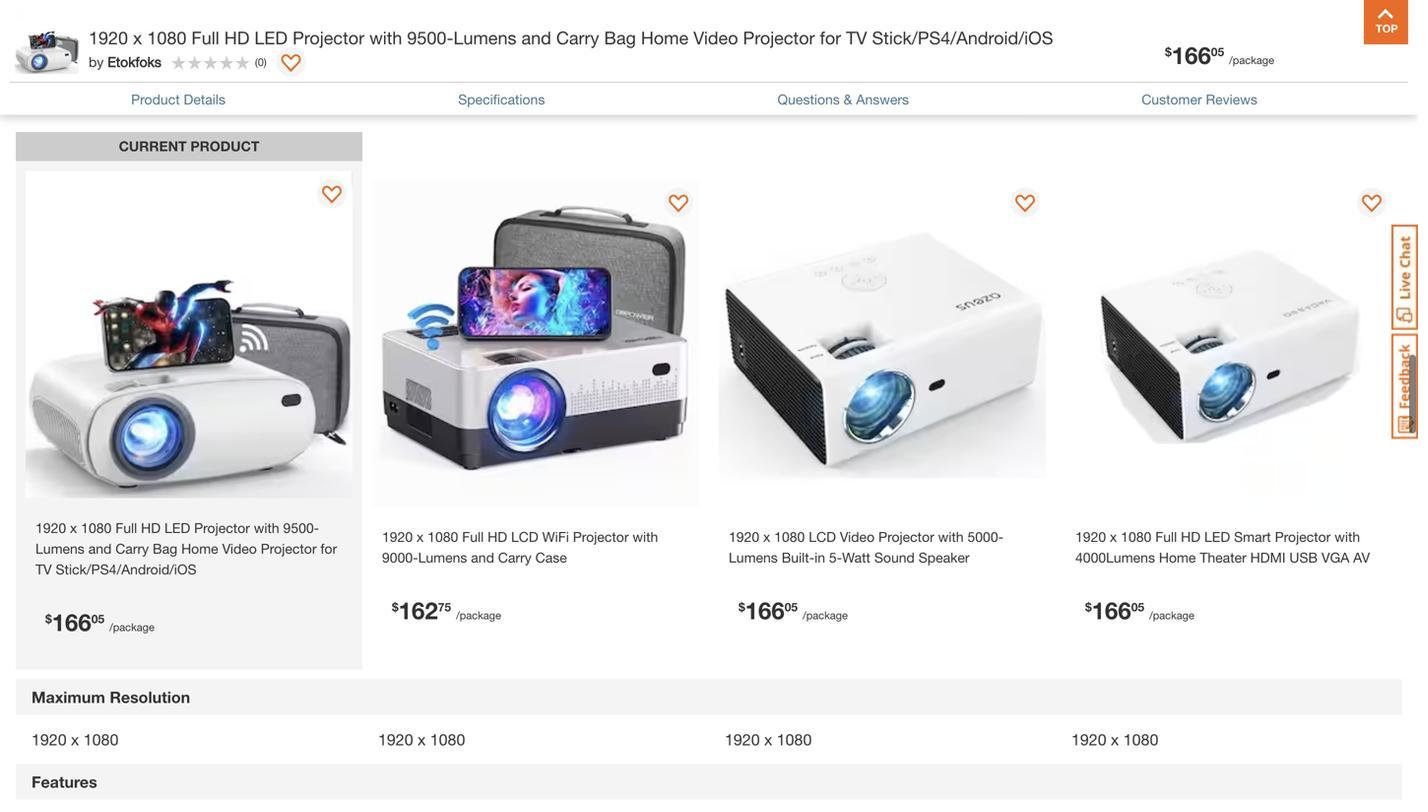Task type: vqa. For each thing, say whether or not it's contained in the screenshot.
Report button
no



Task type: locate. For each thing, give the bounding box(es) containing it.
1 horizontal spatial and
[[522, 27, 552, 48]]

led for smart
[[1205, 528, 1231, 545]]

0 vertical spatial led
[[255, 27, 288, 48]]

2 horizontal spatial hd
[[1182, 528, 1201, 545]]

4 1920 x 1080 from the left
[[1072, 730, 1159, 749]]

1 lcd from the left
[[511, 528, 539, 545]]

1920 x 1080 full hd led smart projector with 4000lumens home theater hdmi usb vga av
[[1076, 528, 1371, 565]]

$ inside $ 162 75 /package
[[392, 600, 399, 614]]

1 horizontal spatial full
[[462, 528, 484, 545]]

lumens left built-
[[729, 549, 778, 565]]

$ 166 05 /package
[[1166, 41, 1275, 69], [739, 596, 848, 624], [1086, 596, 1195, 624], [45, 608, 155, 636]]

x
[[133, 27, 142, 48], [417, 528, 424, 545], [764, 528, 771, 545], [1111, 528, 1118, 545], [71, 730, 79, 749], [418, 730, 426, 749], [765, 730, 773, 749], [1112, 730, 1120, 749]]

2 lcd from the left
[[809, 528, 837, 545]]

0 horizontal spatial and
[[471, 549, 495, 565]]

hd
[[224, 27, 250, 48], [488, 528, 508, 545], [1182, 528, 1201, 545]]

feedback link image
[[1392, 333, 1419, 439]]

vga
[[1322, 549, 1350, 565]]

1 horizontal spatial hd
[[488, 528, 508, 545]]

customer reviews button
[[1142, 89, 1258, 110], [1142, 89, 1258, 110]]

1920 x 1080 full hd led smart projector with 4000lumens home theater hdmi usb vga av link
[[1076, 528, 1371, 565]]

166 down 4000lumens
[[1092, 596, 1132, 624]]

hd inside 1920 x 1080 full hd led smart projector with 4000lumens home theater hdmi usb vga av
[[1182, 528, 1201, 545]]

video right bag
[[694, 27, 739, 48]]

lcd inside 1920 x 1080 full hd lcd wifi projector with 9000-lumens and carry case
[[511, 528, 539, 545]]

compare similar items
[[16, 65, 338, 100]]

display image
[[282, 54, 301, 74], [669, 194, 689, 214]]

projector inside 1920 x 1080 full hd led smart projector with 4000lumens home theater hdmi usb vga av
[[1276, 528, 1332, 545]]

1 vertical spatial video
[[840, 528, 875, 545]]

and
[[522, 27, 552, 48], [471, 549, 495, 565]]

full inside 1920 x 1080 full hd led smart projector with 4000lumens home theater hdmi usb vga av
[[1156, 528, 1178, 545]]

/package for 1920 x 1080 lcd video projector with 5000- lumens built-in 5-watt sound speaker
[[803, 609, 848, 622]]

by
[[89, 54, 104, 70]]

full up similar
[[192, 27, 219, 48]]

1920 inside 1920 x 1080 full hd lcd wifi projector with 9000-lumens and carry case
[[382, 528, 413, 545]]

1920 x 1080 lcd video projector with 5000- lumens built-in 5-watt sound speaker
[[729, 528, 1004, 565]]

/package for 1920 x 1080 full hd led smart projector with 4000lumens home theater hdmi usb vga av
[[1150, 609, 1195, 622]]

lumens
[[454, 27, 517, 48], [418, 549, 467, 565], [729, 549, 778, 565]]

projector right wifi
[[573, 528, 629, 545]]

/package down the "in"
[[803, 609, 848, 622]]

/package for 1920 x 1080 full hd lcd wifi projector with 9000-lumens and carry case
[[456, 609, 501, 622]]

/package right 75
[[456, 609, 501, 622]]

$ 166 05 /package down built-
[[739, 596, 848, 624]]

$ 166 05 /package up 'maximum resolution'
[[45, 608, 155, 636]]

features
[[32, 772, 97, 791]]

0 horizontal spatial lcd
[[511, 528, 539, 545]]

0 vertical spatial and
[[522, 27, 552, 48]]

1080 inside 1920 x 1080 full hd led smart projector with 4000lumens home theater hdmi usb vga av
[[1121, 528, 1152, 545]]

1 horizontal spatial display image
[[1016, 194, 1036, 214]]

lcd left wifi
[[511, 528, 539, 545]]

led up ) on the left top of page
[[255, 27, 288, 48]]

with inside 1920 x 1080 full hd led smart projector with 4000lumens home theater hdmi usb vga av
[[1335, 528, 1361, 545]]

etokfoks
[[108, 54, 162, 70]]

video
[[694, 27, 739, 48], [840, 528, 875, 545]]

/package up reviews
[[1230, 54, 1275, 67]]

answers
[[857, 91, 910, 107]]

display image
[[322, 186, 342, 205], [1016, 194, 1036, 214], [1363, 194, 1382, 214]]

1 horizontal spatial led
[[1205, 528, 1231, 545]]

x inside 1920 x 1080 full hd led smart projector with 4000lumens home theater hdmi usb vga av
[[1111, 528, 1118, 545]]

with inside 1920 x 1080 full hd lcd wifi projector with 9000-lumens and carry case
[[633, 528, 659, 545]]

with
[[370, 27, 402, 48], [633, 528, 659, 545], [939, 528, 964, 545], [1335, 528, 1361, 545]]

0 horizontal spatial home
[[641, 27, 689, 48]]

1080 inside '1920 x 1080 lcd video projector with 5000- lumens built-in 5-watt sound speaker'
[[775, 528, 805, 545]]

0 horizontal spatial carry
[[498, 549, 532, 565]]

05 down built-
[[785, 600, 798, 614]]

$ 166 05 /package down 4000lumens
[[1086, 596, 1195, 624]]

0 vertical spatial home
[[641, 27, 689, 48]]

display image for 1920 x 1080 full hd led smart projector with 4000lumens home theater hdmi usb vga av
[[1363, 194, 1382, 214]]

product image image
[[15, 10, 79, 74]]

details
[[184, 91, 226, 107]]

full
[[192, 27, 219, 48], [462, 528, 484, 545], [1156, 528, 1178, 545]]

full up $ 162 75 /package
[[462, 528, 484, 545]]

lcd
[[511, 528, 539, 545], [809, 528, 837, 545]]

162
[[399, 596, 438, 624]]

questions
[[778, 91, 840, 107]]

lcd up the "in"
[[809, 528, 837, 545]]

smart
[[1235, 528, 1272, 545]]

projector
[[293, 27, 365, 48], [743, 27, 815, 48], [573, 528, 629, 545], [879, 528, 935, 545], [1276, 528, 1332, 545]]

questions & answers
[[778, 91, 910, 107]]

built-
[[782, 549, 815, 565]]

9000-
[[382, 549, 418, 565]]

bag
[[605, 27, 636, 48]]

x inside '1920 x 1080 lcd video projector with 5000- lumens built-in 5-watt sound speaker'
[[764, 528, 771, 545]]

hd left wifi
[[488, 528, 508, 545]]

1 horizontal spatial lcd
[[809, 528, 837, 545]]

home right bag
[[641, 27, 689, 48]]

1920 x 1080 lcd video projector with 5000- lumens built-in 5-watt sound speaker link
[[729, 528, 1004, 565]]

and up $ 162 75 /package
[[471, 549, 495, 565]]

1920 x 1080
[[32, 730, 119, 749], [378, 730, 465, 749], [725, 730, 812, 749], [1072, 730, 1159, 749]]

product
[[131, 91, 180, 107]]

0 vertical spatial display image
[[282, 54, 301, 74]]

0 vertical spatial video
[[694, 27, 739, 48]]

carry
[[557, 27, 600, 48], [498, 549, 532, 565]]

5000-
[[968, 528, 1004, 545]]

hd up theater
[[1182, 528, 1201, 545]]

1 horizontal spatial home
[[1160, 549, 1197, 565]]

full left smart
[[1156, 528, 1178, 545]]

1920
[[89, 27, 128, 48], [382, 528, 413, 545], [729, 528, 760, 545], [1076, 528, 1107, 545], [32, 730, 67, 749], [378, 730, 413, 749], [725, 730, 760, 749], [1072, 730, 1107, 749]]

full inside 1920 x 1080 full hd lcd wifi projector with 9000-lumens and carry case
[[462, 528, 484, 545]]

tv
[[847, 27, 868, 48]]

166 for display image related to 1920 x 1080 lcd video projector with 5000- lumens built-in 5-watt sound speaker
[[746, 596, 785, 624]]

1 horizontal spatial display image
[[669, 194, 689, 214]]

/package
[[1230, 54, 1275, 67], [456, 609, 501, 622], [803, 609, 848, 622], [1150, 609, 1195, 622], [109, 621, 155, 633]]

projector up the sound at the bottom of page
[[879, 528, 935, 545]]

product details button
[[131, 89, 226, 110], [131, 89, 226, 110]]

1 vertical spatial carry
[[498, 549, 532, 565]]

carry left case
[[498, 549, 532, 565]]

1920 inside '1920 x 1080 lcd video projector with 5000- lumens built-in 5-watt sound speaker'
[[729, 528, 760, 545]]

with up vga
[[1335, 528, 1361, 545]]

0 horizontal spatial led
[[255, 27, 288, 48]]

1 vertical spatial led
[[1205, 528, 1231, 545]]

av
[[1354, 549, 1371, 565]]

with up speaker
[[939, 528, 964, 545]]

4000lumens
[[1076, 549, 1156, 565]]

theater
[[1200, 549, 1247, 565]]

1 horizontal spatial video
[[840, 528, 875, 545]]

video up watt
[[840, 528, 875, 545]]

and inside 1920 x 1080 full hd lcd wifi projector with 9000-lumens and carry case
[[471, 549, 495, 565]]

$ 166 05 /package up reviews
[[1166, 41, 1275, 69]]

wifi
[[543, 528, 569, 545]]

05
[[1212, 45, 1225, 59], [785, 600, 798, 614], [1132, 600, 1145, 614], [91, 612, 105, 626]]

0 vertical spatial carry
[[557, 27, 600, 48]]

home left theater
[[1160, 549, 1197, 565]]

$ 166 05 /package for display image related to 1920 x 1080 lcd video projector with 5000- lumens built-in 5-watt sound speaker
[[739, 596, 848, 624]]

and up specifications
[[522, 27, 552, 48]]

hd for 166
[[1182, 528, 1201, 545]]

2 horizontal spatial full
[[1156, 528, 1178, 545]]

live chat image
[[1392, 225, 1419, 330]]

led
[[255, 27, 288, 48], [1205, 528, 1231, 545]]

questions & answers button
[[778, 89, 910, 110], [778, 89, 910, 110]]

lumens up specifications
[[454, 27, 517, 48]]

/package down 4000lumens
[[1150, 609, 1195, 622]]

with inside '1920 x 1080 lcd video projector with 5000- lumens built-in 5-watt sound speaker'
[[939, 528, 964, 545]]

166
[[1172, 41, 1212, 69], [746, 596, 785, 624], [1092, 596, 1132, 624], [52, 608, 91, 636]]

166 down built-
[[746, 596, 785, 624]]

by etokfoks
[[89, 54, 162, 70]]

sound
[[875, 549, 915, 565]]

1 horizontal spatial carry
[[557, 27, 600, 48]]

home
[[641, 27, 689, 48], [1160, 549, 1197, 565]]

lumens up 75
[[418, 549, 467, 565]]

$
[[1166, 45, 1172, 59], [392, 600, 399, 614], [739, 600, 746, 614], [1086, 600, 1092, 614], [45, 612, 52, 626]]

projector inside '1920 x 1080 lcd video projector with 5000- lumens built-in 5-watt sound speaker'
[[879, 528, 935, 545]]

product details
[[131, 91, 226, 107]]

top button
[[1365, 0, 1409, 44]]

hd inside 1920 x 1080 full hd lcd wifi projector with 9000-lumens and carry case
[[488, 528, 508, 545]]

with right wifi
[[633, 528, 659, 545]]

specifications button
[[458, 89, 545, 110], [458, 89, 545, 110]]

1 vertical spatial home
[[1160, 549, 1197, 565]]

$ for 1920 x 1080 full hd lcd wifi projector with 9000-lumens and carry case
[[392, 600, 399, 614]]

full for 162
[[462, 528, 484, 545]]

led inside 1920 x 1080 full hd led smart projector with 4000lumens home theater hdmi usb vga av
[[1205, 528, 1231, 545]]

166 for the left display image
[[52, 608, 91, 636]]

/package inside $ 162 75 /package
[[456, 609, 501, 622]]

hd up similar
[[224, 27, 250, 48]]

reviews
[[1207, 91, 1258, 107]]

1920 x 1080 full hd lcd wifi projector with 9000-lumens and carry case link
[[382, 528, 659, 565]]

1920 x 1080 full hd lcd wifi projector with 9000-lumens and carry case image
[[372, 180, 700, 507]]

2 horizontal spatial display image
[[1363, 194, 1382, 214]]

hd for 162
[[488, 528, 508, 545]]

1080
[[147, 27, 187, 48], [428, 528, 458, 545], [775, 528, 805, 545], [1121, 528, 1152, 545], [84, 730, 119, 749], [430, 730, 465, 749], [777, 730, 812, 749], [1124, 730, 1159, 749]]

166 up maximum at the left bottom
[[52, 608, 91, 636]]

maximum
[[32, 688, 105, 706]]

projector up "usb"
[[1276, 528, 1332, 545]]

video inside '1920 x 1080 lcd video projector with 5000- lumens built-in 5-watt sound speaker'
[[840, 528, 875, 545]]

1 vertical spatial and
[[471, 549, 495, 565]]

led up theater
[[1205, 528, 1231, 545]]

carry left bag
[[557, 27, 600, 48]]

full for 166
[[1156, 528, 1178, 545]]



Task type: describe. For each thing, give the bounding box(es) containing it.
lumens inside 1920 x 1080 full hd lcd wifi projector with 9000-lumens and carry case
[[418, 549, 467, 565]]

1920 inside 1920 x 1080 full hd led smart projector with 4000lumens home theater hdmi usb vga av
[[1076, 528, 1107, 545]]

watt
[[843, 549, 871, 565]]

&
[[844, 91, 853, 107]]

in
[[815, 549, 826, 565]]

0 horizontal spatial display image
[[282, 54, 301, 74]]

1 vertical spatial display image
[[669, 194, 689, 214]]

led for projector
[[255, 27, 288, 48]]

hdmi
[[1251, 549, 1286, 565]]

$ for 1920 x 1080 full hd led smart projector with 4000lumens home theater hdmi usb vga av
[[1086, 600, 1092, 614]]

with left 9500-
[[370, 27, 402, 48]]

0 horizontal spatial video
[[694, 27, 739, 48]]

1920 x 1080 lcd video projector with 5000-lumens built-in 5-watt sound speaker image
[[719, 180, 1046, 507]]

carry inside 1920 x 1080 full hd lcd wifi projector with 9000-lumens and carry case
[[498, 549, 532, 565]]

product
[[191, 138, 260, 154]]

5-
[[830, 549, 843, 565]]

current product
[[119, 138, 260, 154]]

projector up items
[[293, 27, 365, 48]]

speaker
[[919, 549, 970, 565]]

0
[[258, 55, 264, 68]]

maximum resolution
[[32, 688, 190, 706]]

specifications
[[458, 91, 545, 107]]

$ 166 05 /package for the left display image
[[45, 608, 155, 636]]

usb
[[1290, 549, 1319, 565]]

2 1920 x 1080 from the left
[[378, 730, 465, 749]]

(
[[255, 55, 258, 68]]

3 1920 x 1080 from the left
[[725, 730, 812, 749]]

current
[[119, 138, 187, 154]]

lumens inside '1920 x 1080 lcd video projector with 5000- lumens built-in 5-watt sound speaker'
[[729, 549, 778, 565]]

projector inside 1920 x 1080 full hd lcd wifi projector with 9000-lumens and carry case
[[573, 528, 629, 545]]

75
[[438, 600, 451, 614]]

$ 162 75 /package
[[392, 596, 501, 624]]

05 up reviews
[[1212, 45, 1225, 59]]

0 horizontal spatial hd
[[224, 27, 250, 48]]

$ for 1920 x 1080 lcd video projector with 5000- lumens built-in 5-watt sound speaker
[[739, 600, 746, 614]]

projector left for
[[743, 27, 815, 48]]

lcd inside '1920 x 1080 lcd video projector with 5000- lumens built-in 5-watt sound speaker'
[[809, 528, 837, 545]]

05 up 'maximum resolution'
[[91, 612, 105, 626]]

x inside 1920 x 1080 full hd lcd wifi projector with 9000-lumens and carry case
[[417, 528, 424, 545]]

166 up customer reviews
[[1172, 41, 1212, 69]]

9500-
[[407, 27, 454, 48]]

)
[[264, 55, 267, 68]]

0 horizontal spatial full
[[192, 27, 219, 48]]

1920 x 1080 full hd led smart projector with 4000lumens home theater hdmi usb vga av image
[[1066, 180, 1393, 507]]

stick/ps4/android/ios
[[873, 27, 1054, 48]]

next slide image
[[1369, 0, 1384, 14]]

similar
[[154, 65, 251, 100]]

1920 x 1080 full hd led projector with 9500-lumens and carry bag home video projector for tv stick/ps4/android/ios
[[89, 27, 1054, 48]]

customer reviews
[[1142, 91, 1258, 107]]

( 0 )
[[255, 55, 267, 68]]

compare
[[16, 65, 145, 100]]

resolution
[[110, 688, 190, 706]]

1080 inside 1920 x 1080 full hd lcd wifi projector with 9000-lumens and carry case
[[428, 528, 458, 545]]

home inside 1920 x 1080 full hd led smart projector with 4000lumens home theater hdmi usb vga av
[[1160, 549, 1197, 565]]

05 down 4000lumens
[[1132, 600, 1145, 614]]

case
[[536, 549, 567, 565]]

$ 166 05 /package for display image related to 1920 x 1080 full hd led smart projector with 4000lumens home theater hdmi usb vga av
[[1086, 596, 1195, 624]]

items
[[259, 65, 338, 100]]

for
[[820, 27, 842, 48]]

1 1920 x 1080 from the left
[[32, 730, 119, 749]]

0 horizontal spatial display image
[[322, 186, 342, 205]]

customer
[[1142, 91, 1203, 107]]

display image for 1920 x 1080 lcd video projector with 5000- lumens built-in 5-watt sound speaker
[[1016, 194, 1036, 214]]

1920 x 1080 full hd lcd wifi projector with 9000-lumens and carry case
[[382, 528, 659, 565]]

/package up "resolution"
[[109, 621, 155, 633]]

166 for display image related to 1920 x 1080 full hd led smart projector with 4000lumens home theater hdmi usb vga av
[[1092, 596, 1132, 624]]



